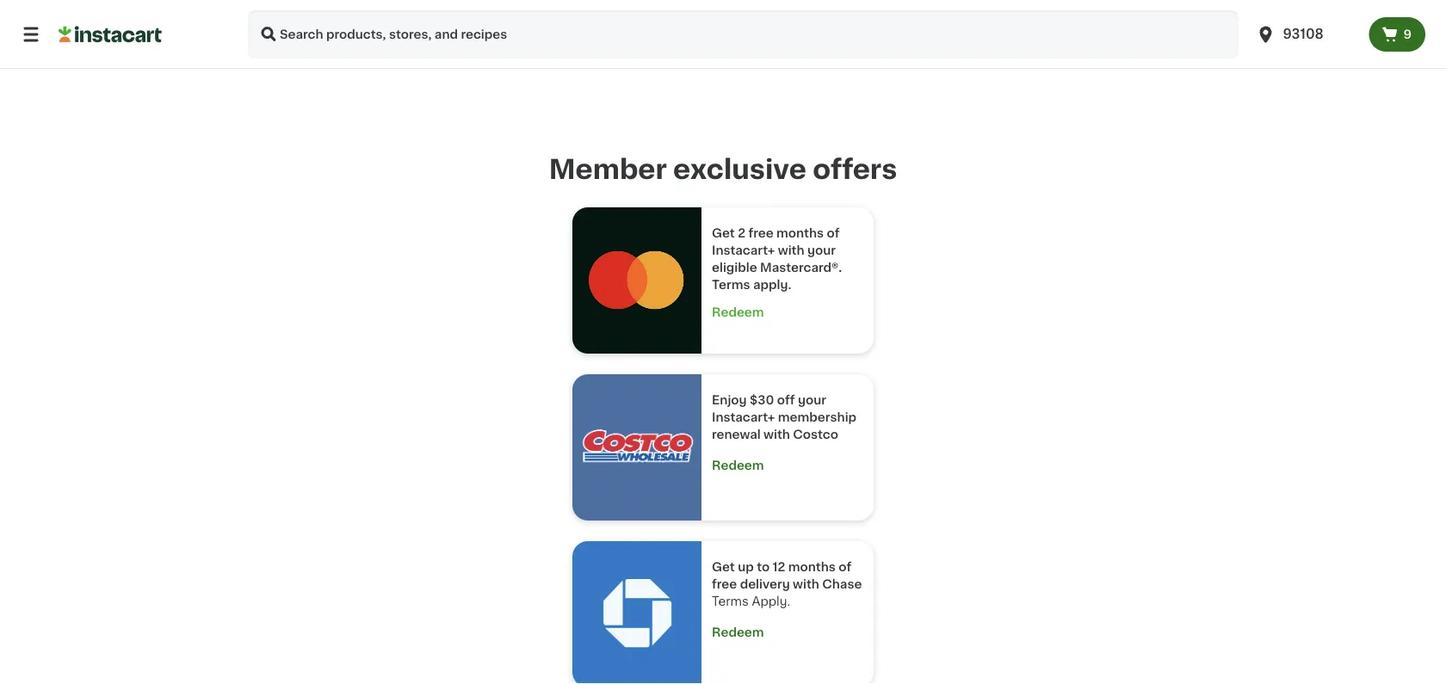 Task type: describe. For each thing, give the bounding box(es) containing it.
member exclusive offers
[[549, 156, 897, 182]]

9 button
[[1369, 17, 1426, 52]]

1 redeem button from the top
[[712, 304, 863, 321]]

get up to 12 months of free delivery with chase
[[712, 561, 862, 591]]

up
[[738, 561, 754, 573]]

terms inside "terms apply."
[[712, 596, 749, 608]]

of inside get up to 12 months of free delivery with chase
[[839, 561, 852, 573]]

93108
[[1283, 28, 1324, 40]]

with inside the enjoy $30 off your instacart+ membership renewal with costco
[[764, 429, 790, 441]]

apply.
[[753, 279, 791, 291]]

chase
[[822, 579, 862, 591]]

mastercard®.
[[760, 262, 842, 274]]

delivery
[[740, 579, 790, 591]]

2 93108 button from the left
[[1255, 10, 1359, 59]]

5 redeem button from the top
[[712, 624, 764, 641]]

2
[[738, 227, 746, 239]]

get for get up to 12 months of free delivery with chase
[[712, 561, 735, 573]]

free inside get up to 12 months of free delivery with chase
[[712, 579, 737, 591]]

excludes
[[535, 4, 578, 13]]

offers
[[813, 156, 897, 182]]

Search field
[[248, 10, 1238, 59]]

instacart+ inside get 2 free months of instacart+ with your eligible mastercard®. terms apply.
[[712, 245, 775, 257]]

2 back from the left
[[669, 4, 692, 13]]

months inside get up to 12 months of free delivery with chase
[[788, 561, 836, 573]]

apply.
[[752, 596, 790, 608]]

costco
[[793, 429, 838, 441]]

credit
[[478, 4, 507, 13]]

off
[[777, 394, 795, 406]]

eligible
[[712, 262, 757, 274]]

$30
[[750, 394, 774, 406]]

of inside get 2 free months of instacart+ with your eligible mastercard®. terms apply.
[[827, 227, 840, 239]]

12
[[773, 561, 785, 573]]

9
[[1404, 28, 1412, 40]]

add promo code
[[314, 45, 417, 57]]

2 redeem button from the top
[[712, 447, 863, 474]]

your inside the enjoy $30 off your instacart+ membership renewal with costco
[[798, 394, 826, 406]]

add
[[314, 45, 339, 57]]

credit back terms. link
[[639, 4, 725, 13]]

membership
[[778, 412, 857, 424]]

enjoy
[[712, 394, 747, 406]]



Task type: locate. For each thing, give the bounding box(es) containing it.
1 vertical spatial your
[[798, 394, 826, 406]]

terms down up
[[712, 596, 749, 608]]

instacart+
[[712, 245, 775, 257], [712, 412, 775, 424]]

3 redeem button from the top
[[712, 457, 764, 474]]

0 vertical spatial terms
[[712, 279, 750, 291]]

get inside get up to 12 months of free delivery with chase
[[712, 561, 735, 573]]

free right '2'
[[748, 227, 774, 239]]

0 vertical spatial get
[[712, 227, 735, 239]]

with up mastercard®.
[[778, 245, 805, 257]]

your up mastercard®.
[[807, 245, 836, 257]]

0 vertical spatial free
[[748, 227, 774, 239]]

credit back excludes alcohol; see credit back terms.
[[475, 4, 725, 13]]

with inside get up to 12 months of free delivery with chase
[[793, 579, 819, 591]]

back
[[510, 4, 533, 13], [669, 4, 692, 13]]

93108 button
[[1245, 10, 1369, 59], [1255, 10, 1359, 59]]

enjoy $30 off your instacart+ membership renewal with costco
[[712, 394, 860, 441]]

back right credit
[[510, 4, 533, 13]]

your
[[807, 245, 836, 257], [798, 394, 826, 406]]

1 redeem from the top
[[712, 307, 764, 319]]

1 vertical spatial free
[[712, 579, 737, 591]]

terms
[[712, 279, 750, 291], [712, 596, 749, 608]]

add promo code button
[[314, 43, 417, 60]]

terms down the eligible
[[712, 279, 750, 291]]

1 vertical spatial get
[[712, 561, 735, 573]]

code
[[386, 45, 417, 57]]

1 vertical spatial instacart+
[[712, 412, 775, 424]]

1 vertical spatial months
[[788, 561, 836, 573]]

exclusive
[[673, 156, 807, 182]]

2 get from the top
[[712, 561, 735, 573]]

credit
[[639, 4, 667, 13]]

instacart+ inside the enjoy $30 off your instacart+ membership renewal with costco
[[712, 412, 775, 424]]

redeem down the apply.
[[712, 307, 764, 319]]

instacart+ up renewal
[[712, 412, 775, 424]]

redeem button
[[712, 304, 863, 321], [712, 447, 863, 474], [712, 457, 764, 474], [712, 614, 863, 641], [712, 624, 764, 641]]

to
[[757, 561, 770, 573]]

with down off
[[764, 429, 790, 441]]

of
[[827, 227, 840, 239], [839, 561, 852, 573]]

get inside get 2 free months of instacart+ with your eligible mastercard®. terms apply.
[[712, 227, 735, 239]]

redeem down renewal
[[712, 460, 764, 472]]

free left delivery
[[712, 579, 737, 591]]

None search field
[[248, 10, 1238, 59]]

1 terms from the top
[[712, 279, 750, 291]]

redeem
[[712, 307, 764, 319], [712, 460, 764, 472], [712, 627, 764, 639]]

1 instacart+ from the top
[[712, 245, 775, 257]]

0 vertical spatial months
[[777, 227, 824, 239]]

2 terms from the top
[[712, 596, 749, 608]]

3 redeem from the top
[[712, 627, 764, 639]]

with left chase
[[793, 579, 819, 591]]

0 horizontal spatial back
[[510, 4, 533, 13]]

your up membership
[[798, 394, 826, 406]]

with inside get 2 free months of instacart+ with your eligible mastercard®. terms apply.
[[778, 245, 805, 257]]

redeem down apply.
[[712, 627, 764, 639]]

1 horizontal spatial free
[[748, 227, 774, 239]]

get
[[712, 227, 735, 239], [712, 561, 735, 573]]

2 vertical spatial redeem
[[712, 627, 764, 639]]

1 back from the left
[[510, 4, 533, 13]]

4 redeem button from the top
[[712, 614, 863, 641]]

back right the credit
[[669, 4, 692, 13]]

0 horizontal spatial free
[[712, 579, 737, 591]]

alcohol;
[[580, 4, 617, 13]]

1 vertical spatial of
[[839, 561, 852, 573]]

0 vertical spatial redeem
[[712, 307, 764, 319]]

renewal
[[712, 429, 761, 441]]

terms apply.
[[712, 579, 865, 608]]

2 instacart+ from the top
[[712, 412, 775, 424]]

of up mastercard®.
[[827, 227, 840, 239]]

2 redeem from the top
[[712, 460, 764, 472]]

0 vertical spatial instacart+
[[712, 245, 775, 257]]

get left '2'
[[712, 227, 735, 239]]

1 vertical spatial terms
[[712, 596, 749, 608]]

get 2 free months of instacart+ with your eligible mastercard®. terms apply.
[[712, 227, 845, 291]]

instacart logo image
[[59, 24, 162, 45]]

1 get from the top
[[712, 227, 735, 239]]

0 vertical spatial with
[[778, 245, 805, 257]]

0 vertical spatial your
[[807, 245, 836, 257]]

with
[[778, 245, 805, 257], [764, 429, 790, 441], [793, 579, 819, 591]]

2 vertical spatial with
[[793, 579, 819, 591]]

promo
[[342, 45, 383, 57]]

1 vertical spatial redeem
[[712, 460, 764, 472]]

get for get 2 free months of instacart+ with your eligible mastercard®. terms apply.
[[712, 227, 735, 239]]

months right 12
[[788, 561, 836, 573]]

free inside get 2 free months of instacart+ with your eligible mastercard®. terms apply.
[[748, 227, 774, 239]]

terms inside get 2 free months of instacart+ with your eligible mastercard®. terms apply.
[[712, 279, 750, 291]]

terms.
[[695, 4, 725, 13]]

see
[[620, 4, 637, 13]]

0 vertical spatial of
[[827, 227, 840, 239]]

1 vertical spatial with
[[764, 429, 790, 441]]

instacart+ down '2'
[[712, 245, 775, 257]]

free
[[748, 227, 774, 239], [712, 579, 737, 591]]

of up chase
[[839, 561, 852, 573]]

months up mastercard®.
[[777, 227, 824, 239]]

your inside get 2 free months of instacart+ with your eligible mastercard®. terms apply.
[[807, 245, 836, 257]]

member
[[549, 156, 667, 182]]

get left up
[[712, 561, 735, 573]]

months inside get 2 free months of instacart+ with your eligible mastercard®. terms apply.
[[777, 227, 824, 239]]

months
[[777, 227, 824, 239], [788, 561, 836, 573]]

1 93108 button from the left
[[1245, 10, 1369, 59]]

1 horizontal spatial back
[[669, 4, 692, 13]]



Task type: vqa. For each thing, say whether or not it's contained in the screenshot.
'item carousel' region corresponding to Walmart
no



